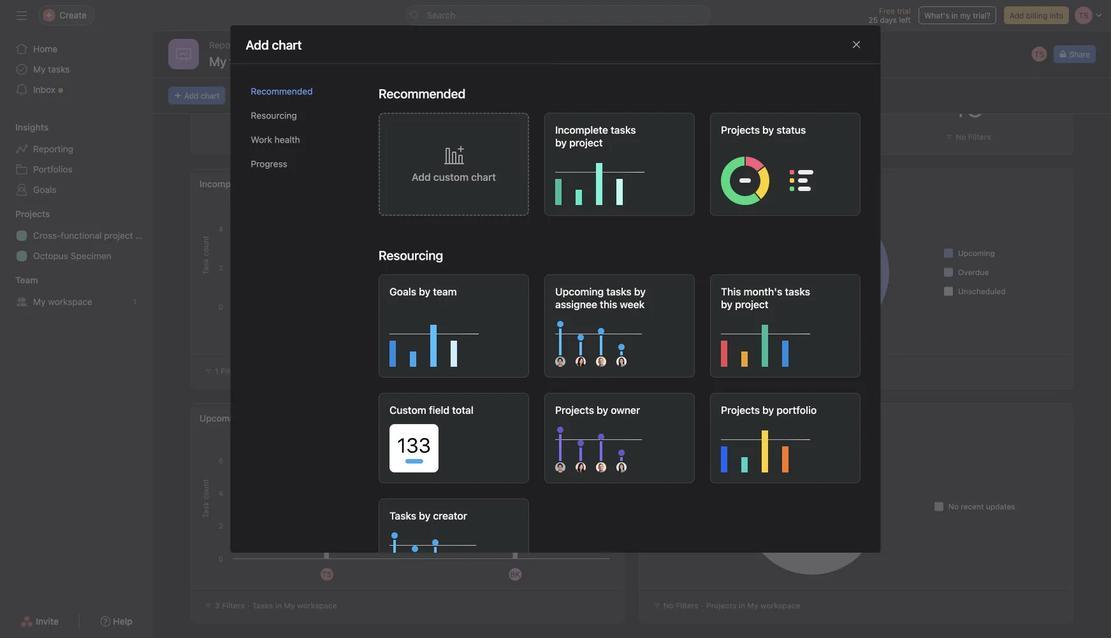 Task type: locate. For each thing, give the bounding box(es) containing it.
1 vertical spatial add
[[184, 91, 199, 100]]

my
[[960, 11, 971, 20]]

0 vertical spatial reporting
[[209, 40, 249, 50]]

by owner
[[597, 404, 640, 416]]

image of a multicolored column chart image down "by portfolio"
[[721, 422, 851, 473]]

1 horizontal spatial 16 button
[[953, 88, 985, 124]]

by status
[[762, 124, 806, 136]]

tasks
[[648, 179, 672, 189], [696, 367, 717, 376], [389, 510, 416, 522], [252, 602, 273, 611]]

2 vertical spatial by project
[[721, 298, 769, 311]]

1 vertical spatial octopus specimen
[[486, 292, 541, 346]]

image of a multicolored column chart image for by portfolio
[[721, 422, 851, 473]]

add custom chart
[[412, 171, 496, 183]]

this week
[[600, 298, 645, 311], [322, 414, 362, 424]]

reporting up my first dashboard
[[209, 40, 249, 50]]

projects for projects by owner
[[555, 404, 594, 416]]

0 vertical spatial reporting link
[[209, 38, 249, 52]]

0 horizontal spatial no filters
[[664, 602, 699, 611]]

image of a blue lollipop chart image inside tasks by creator button
[[389, 528, 519, 579]]

1 filter
[[289, 133, 313, 142], [513, 133, 538, 142], [737, 133, 762, 142], [215, 367, 240, 376]]

2 vertical spatial upcoming
[[200, 414, 243, 424]]

1 vertical spatial assignee
[[282, 414, 320, 424]]

0 horizontal spatial ts
[[322, 571, 332, 580]]

upcoming
[[959, 249, 995, 258], [555, 286, 604, 298], [200, 414, 243, 424]]

0 horizontal spatial image of a blue lollipop chart image
[[389, 528, 519, 579]]

add for add chart
[[184, 91, 199, 100]]

1 horizontal spatial add
[[412, 171, 431, 183]]

0 vertical spatial image of a multicolored column chart image
[[721, 316, 851, 367]]

reporting link up my first dashboard
[[209, 38, 249, 52]]

reporting link up portfolios
[[8, 139, 145, 159]]

image of a numeric rollup card image
[[389, 422, 519, 473]]

0 horizontal spatial add
[[184, 91, 199, 100]]

tasks inside global element
[[48, 64, 70, 75]]

upcoming inside button
[[555, 286, 604, 298]]

projects
[[721, 124, 760, 136], [15, 209, 50, 219], [555, 404, 594, 416], [721, 404, 760, 416], [648, 414, 683, 424], [706, 602, 737, 611]]

0 horizontal spatial goals
[[33, 185, 56, 195]]

incomplete tasks by project
[[555, 124, 636, 149], [200, 179, 316, 189]]

goals down portfolios
[[33, 185, 56, 195]]

my workspace link
[[8, 292, 145, 312]]

0 vertical spatial image of a blue lollipop chart image
[[555, 316, 685, 367]]

unscheduled
[[959, 287, 1006, 296]]

projects for projects by project status
[[648, 414, 683, 424]]

0 horizontal spatial reporting link
[[8, 139, 145, 159]]

projects inside dropdown button
[[15, 209, 50, 219]]

my inside my workspace link
[[33, 297, 46, 307]]

2 image of a multicolored column chart image from the top
[[721, 422, 851, 473]]

1 horizontal spatial ts
[[1035, 50, 1045, 59]]

tasks inside incomplete tasks by project
[[611, 124, 636, 136]]

tasks inside this month's tasks by project
[[785, 286, 810, 298]]

0 horizontal spatial resourcing
[[251, 110, 297, 121]]

1 horizontal spatial upcoming
[[555, 286, 604, 298]]

2 16 from the left
[[953, 88, 985, 124]]

custom field total
[[389, 404, 473, 416]]

image of a green column chart image
[[555, 154, 685, 205]]

add inside add custom chart "button"
[[412, 171, 431, 183]]

image of a blue lollipop chart image for upcoming tasks by assignee this week
[[555, 316, 685, 367]]

1 vertical spatial tasks in my workspace
[[252, 602, 337, 611]]

resourcing inside button
[[251, 110, 297, 121]]

octopus inside octopus specimen
[[486, 318, 514, 346]]

assignee inside button
[[555, 298, 597, 311]]

0 vertical spatial assignee
[[555, 298, 597, 311]]

0 horizontal spatial 16
[[504, 88, 536, 124]]

0 vertical spatial by project
[[555, 137, 603, 149]]

goals left by team
[[389, 286, 416, 298]]

projects button
[[0, 208, 50, 221]]

insights button
[[0, 121, 49, 134]]

work health
[[251, 135, 300, 145]]

1 horizontal spatial image of a blue lollipop chart image
[[555, 316, 685, 367]]

projects by status
[[721, 124, 806, 136]]

my inside tasks in my workspace button
[[727, 367, 738, 376]]

0 vertical spatial octopus
[[33, 251, 68, 261]]

filters for projects by project status
[[676, 602, 699, 611]]

1 vertical spatial this week
[[322, 414, 362, 424]]

my tasks
[[33, 64, 70, 75]]

status
[[737, 179, 763, 189]]

goals
[[33, 185, 56, 195], [389, 286, 416, 298]]

0 horizontal spatial by project
[[274, 179, 316, 189]]

upcoming tasks by assignee this week
[[555, 286, 646, 311], [200, 414, 362, 424]]

octopus
[[33, 251, 68, 261], [486, 318, 514, 346]]

1 vertical spatial octopus
[[486, 318, 514, 346]]

incomplete tasks by project up image of a green column chart
[[555, 124, 636, 149]]

1 horizontal spatial tasks in my workspace
[[696, 367, 780, 376]]

0 horizontal spatial upcoming
[[200, 414, 243, 424]]

overdue
[[959, 268, 989, 277]]

0 vertical spatial goals
[[33, 185, 56, 195]]

1 filter button for 16
[[499, 131, 541, 143]]

image of a multicolored column chart image
[[721, 316, 851, 367], [721, 422, 851, 473]]

image of a blue lollipop chart image
[[555, 316, 685, 367], [389, 528, 519, 579]]

1 horizontal spatial reporting
[[209, 40, 249, 50]]

0 horizontal spatial recommended
[[251, 86, 313, 97]]

tasks in my workspace inside button
[[696, 367, 780, 376]]

1 vertical spatial resourcing
[[378, 248, 443, 263]]

2 horizontal spatial filters
[[969, 133, 992, 142]]

tasks by creator button
[[378, 499, 529, 590]]

free trial 25 days left
[[869, 6, 911, 24]]

0 horizontal spatial incomplete tasks by project
[[200, 179, 316, 189]]

16 button for no filters button
[[953, 88, 985, 124]]

1 vertical spatial by project
[[274, 179, 316, 189]]

by project down progress button
[[274, 179, 316, 189]]

image of a multicolored column chart image inside projects by portfolio button
[[721, 422, 851, 473]]

reporting inside insights element
[[33, 144, 73, 154]]

share
[[1070, 50, 1090, 59]]

projects for projects in my workspace
[[706, 602, 737, 611]]

1 vertical spatial specimen
[[509, 292, 541, 323]]

by project inside this month's tasks by project
[[721, 298, 769, 311]]

1 vertical spatial image of a blue lollipop chart image
[[389, 528, 519, 579]]

projects for projects by portfolio
[[721, 404, 760, 416]]

bk
[[510, 571, 520, 580]]

incomplete tasks by project down progress
[[200, 179, 316, 189]]

field total
[[429, 404, 473, 416]]

report image
[[176, 47, 191, 62]]

1 vertical spatial upcoming
[[555, 286, 604, 298]]

1 horizontal spatial incomplete tasks by project
[[555, 124, 636, 149]]

1 horizontal spatial octopus specimen
[[486, 292, 541, 346]]

1 horizontal spatial this week
[[600, 298, 645, 311]]

0 horizontal spatial tasks in my workspace
[[252, 602, 337, 611]]

2 16 button from the left
[[953, 88, 985, 124]]

project
[[104, 231, 133, 241]]

cross-functional project plan
[[33, 231, 153, 241]]

resourcing up goals by team
[[378, 248, 443, 263]]

projects by status button
[[710, 113, 861, 216]]

reporting
[[209, 40, 249, 50], [33, 144, 73, 154]]

16 button
[[504, 88, 536, 124], [953, 88, 985, 124]]

tasks up 'projects by project status'
[[696, 367, 717, 376]]

1 filter button for 0
[[275, 131, 316, 143]]

0 vertical spatial octopus specimen
[[33, 251, 111, 261]]

image of a purple lollipop chart image
[[555, 422, 685, 473]]

inbox
[[33, 84, 56, 95]]

1 horizontal spatial specimen
[[509, 292, 541, 323]]

3 filters
[[215, 602, 245, 611]]

this
[[721, 286, 741, 298]]

1 horizontal spatial assignee
[[555, 298, 597, 311]]

2 horizontal spatial add
[[1010, 11, 1024, 20]]

1 vertical spatial incomplete tasks by project
[[200, 179, 316, 189]]

by project down this on the top
[[721, 298, 769, 311]]

by inside upcoming tasks by assignee this week button
[[634, 286, 646, 298]]

goals for goals by team
[[389, 286, 416, 298]]

by project up image of a green column chart
[[555, 137, 603, 149]]

free
[[879, 6, 895, 15]]

image of a multicolored column chart image inside the "this month's tasks by project" 'button'
[[721, 316, 851, 367]]

workspace inside teams element
[[48, 297, 92, 307]]

0 horizontal spatial octopus
[[33, 251, 68, 261]]

1 vertical spatial goals
[[389, 286, 416, 298]]

2 horizontal spatial by project
[[721, 298, 769, 311]]

workspace inside button
[[741, 367, 780, 376]]

1 vertical spatial reporting
[[33, 144, 73, 154]]

1 vertical spatial incomplete
[[200, 179, 247, 189]]

0 vertical spatial incomplete
[[555, 124, 608, 136]]

1 horizontal spatial filters
[[676, 602, 699, 611]]

add inside add chart button
[[184, 91, 199, 100]]

recommended inside button
[[251, 86, 313, 97]]

add
[[1010, 11, 1024, 20], [184, 91, 199, 100], [412, 171, 431, 183]]

1 horizontal spatial goals
[[389, 286, 416, 298]]

tasks left by creator
[[389, 510, 416, 522]]

progress button
[[251, 152, 358, 176]]

home
[[33, 44, 58, 54]]

filter
[[294, 133, 313, 142], [519, 133, 538, 142], [743, 133, 762, 142], [221, 367, 240, 376]]

what's in my trial?
[[925, 11, 991, 20]]

0 vertical spatial resourcing
[[251, 110, 297, 121]]

1 vertical spatial upcoming tasks by assignee this week
[[200, 414, 362, 424]]

0 horizontal spatial incomplete
[[200, 179, 247, 189]]

1 horizontal spatial upcoming tasks by assignee this week
[[555, 286, 646, 311]]

reporting up portfolios
[[33, 144, 73, 154]]

0 vertical spatial tasks in my workspace
[[696, 367, 780, 376]]

octopus inside projects element
[[33, 251, 68, 261]]

filters
[[969, 133, 992, 142], [222, 602, 245, 611], [676, 602, 699, 611]]

1 horizontal spatial 16
[[953, 88, 985, 124]]

1 16 button from the left
[[504, 88, 536, 124]]

16
[[504, 88, 536, 124], [953, 88, 985, 124]]

work health button
[[251, 128, 358, 152]]

what's
[[925, 11, 950, 20]]

1 image of a multicolored column chart image from the top
[[721, 316, 851, 367]]

add left billing
[[1010, 11, 1024, 20]]

0 horizontal spatial 16 button
[[504, 88, 536, 124]]

0 vertical spatial this week
[[600, 298, 645, 311]]

0 vertical spatial specimen
[[71, 251, 111, 261]]

specimen
[[71, 251, 111, 261], [509, 292, 541, 323]]

my inside my tasks link
[[33, 64, 46, 75]]

goals inside button
[[389, 286, 416, 298]]

add billing info button
[[1004, 6, 1069, 24]]

1 vertical spatial image of a multicolored column chart image
[[721, 422, 851, 473]]

reporting link
[[209, 38, 249, 52], [8, 139, 145, 159]]

0 vertical spatial upcoming tasks by assignee this week
[[555, 286, 646, 311]]

0 vertical spatial no
[[956, 133, 967, 142]]

image of a multicolored column chart image down this month's tasks by project
[[721, 316, 851, 367]]

add inside add billing info button
[[1010, 11, 1024, 20]]

0 vertical spatial no filters
[[956, 133, 992, 142]]

by project
[[555, 137, 603, 149], [274, 179, 316, 189], [721, 298, 769, 311]]

recommended
[[378, 86, 465, 101], [251, 86, 313, 97]]

close image
[[852, 39, 862, 50]]

workspace
[[48, 297, 92, 307], [741, 367, 780, 376], [297, 602, 337, 611], [761, 602, 801, 611]]

0 horizontal spatial octopus specimen
[[33, 251, 111, 261]]

filters inside no filters button
[[969, 133, 992, 142]]

add left custom chart
[[412, 171, 431, 183]]

1 horizontal spatial no filters
[[956, 133, 992, 142]]

my
[[209, 54, 227, 69], [33, 64, 46, 75], [33, 297, 46, 307], [727, 367, 738, 376], [284, 602, 295, 611], [748, 602, 759, 611]]

projects for projects by status
[[721, 124, 760, 136]]

ts button
[[1031, 45, 1049, 63]]

no inside button
[[956, 133, 967, 142]]

goals inside insights element
[[33, 185, 56, 195]]

0 vertical spatial ts
[[1035, 50, 1045, 59]]

add billing info
[[1010, 11, 1064, 20]]

2 vertical spatial add
[[412, 171, 431, 183]]

incomplete
[[555, 124, 608, 136], [200, 179, 247, 189]]

projects by owner button
[[544, 393, 695, 484]]

1 horizontal spatial incomplete
[[555, 124, 608, 136]]

health
[[275, 135, 300, 145]]

by
[[674, 179, 685, 189], [634, 286, 646, 298], [270, 414, 280, 424], [685, 414, 696, 424]]

0 horizontal spatial this week
[[322, 414, 362, 424]]

tasks in my workspace
[[696, 367, 780, 376], [252, 602, 337, 611]]

1 horizontal spatial octopus
[[486, 318, 514, 346]]

0 horizontal spatial filters
[[222, 602, 245, 611]]

2 horizontal spatial upcoming
[[959, 249, 995, 258]]

0 vertical spatial incomplete tasks by project
[[555, 124, 636, 149]]

1 horizontal spatial by project
[[555, 137, 603, 149]]

month's
[[744, 286, 782, 298]]

0 horizontal spatial specimen
[[71, 251, 111, 261]]

add left chart
[[184, 91, 199, 100]]

search button
[[405, 5, 711, 26]]

recent
[[961, 503, 984, 512]]

portfolios
[[33, 164, 72, 175]]

image of a blue lollipop chart image inside upcoming tasks by assignee this week button
[[555, 316, 685, 367]]

0 vertical spatial add
[[1010, 11, 1024, 20]]

0 horizontal spatial reporting
[[33, 144, 73, 154]]

teams element
[[0, 269, 153, 315]]

image of a blue column chart image
[[389, 316, 519, 367]]

1 vertical spatial no
[[949, 503, 959, 512]]

resourcing up work health
[[251, 110, 297, 121]]



Task type: vqa. For each thing, say whether or not it's contained in the screenshot.
"See details, My first portfolio" icon
no



Task type: describe. For each thing, give the bounding box(es) containing it.
1 vertical spatial reporting link
[[8, 139, 145, 159]]

share button
[[1054, 45, 1096, 63]]

octopus specimen link
[[8, 246, 145, 267]]

what's in my trial? button
[[919, 6, 997, 24]]

specimen inside octopus specimen
[[509, 292, 541, 323]]

by creator
[[419, 510, 467, 522]]

0 horizontal spatial upcoming tasks by assignee this week
[[200, 414, 362, 424]]

custom field total button
[[378, 393, 529, 484]]

1 button
[[738, 88, 751, 124]]

work
[[251, 135, 272, 145]]

plan
[[135, 231, 153, 241]]

image of a multicolored donut chart image
[[721, 154, 851, 205]]

tasks in my workspace button
[[648, 363, 786, 381]]

projects by project status
[[648, 414, 756, 424]]

no recent updates
[[949, 503, 1016, 512]]

projects in my workspace
[[706, 602, 801, 611]]

invite
[[36, 617, 59, 628]]

trial
[[897, 6, 911, 15]]

upcoming tasks by assignee this week inside button
[[555, 286, 646, 311]]

updates
[[986, 503, 1016, 512]]

cross-
[[33, 231, 61, 241]]

add chart
[[184, 91, 220, 100]]

insights element
[[0, 116, 153, 203]]

1 horizontal spatial recommended
[[378, 86, 465, 101]]

this month's tasks by project
[[721, 286, 810, 311]]

projects element
[[0, 203, 153, 269]]

1 horizontal spatial resourcing
[[378, 248, 443, 263]]

projects by portfolio button
[[710, 393, 861, 484]]

team button
[[0, 274, 38, 287]]

tasks left completion
[[648, 179, 672, 189]]

inbox link
[[8, 80, 145, 100]]

left
[[899, 15, 911, 24]]

add custom chart button
[[378, 113, 529, 216]]

chart
[[201, 91, 220, 100]]

goals by team
[[389, 286, 457, 298]]

tasks by completion status this month
[[648, 179, 810, 189]]

filters for upcoming tasks by assignee this week
[[222, 602, 245, 611]]

1 horizontal spatial reporting link
[[209, 38, 249, 52]]

home link
[[8, 39, 145, 59]]

add chart
[[246, 37, 302, 52]]

no filters inside button
[[956, 133, 992, 142]]

team
[[15, 275, 38, 286]]

my first dashboard
[[209, 54, 317, 69]]

insights
[[15, 122, 49, 133]]

invite button
[[12, 611, 67, 634]]

by portfolio
[[762, 404, 817, 416]]

info
[[1050, 11, 1064, 20]]

no filters button
[[943, 131, 995, 143]]

0 button
[[287, 88, 305, 124]]

my tasks link
[[8, 59, 145, 80]]

incomplete tasks by project button
[[544, 113, 695, 216]]

specimen inside projects element
[[71, 251, 111, 261]]

16 button for 16 1 filter 'button'
[[504, 88, 536, 124]]

add for add custom chart
[[412, 171, 431, 183]]

this month
[[765, 179, 810, 189]]

functional
[[61, 231, 102, 241]]

1 vertical spatial ts
[[322, 571, 332, 580]]

cross-functional project plan link
[[8, 226, 153, 246]]

25
[[869, 15, 878, 24]]

this month's tasks by project button
[[710, 275, 861, 378]]

ts inside button
[[1035, 50, 1045, 59]]

add to starred image
[[341, 56, 351, 66]]

octopus specimen inside projects element
[[33, 251, 111, 261]]

trial?
[[973, 11, 991, 20]]

1 16 from the left
[[504, 88, 536, 124]]

by team
[[419, 286, 457, 298]]

0 vertical spatial upcoming
[[959, 249, 995, 258]]

resourcing button
[[251, 104, 358, 128]]

progress
[[251, 159, 287, 169]]

add chart button
[[168, 87, 225, 105]]

projects for projects
[[15, 209, 50, 219]]

recommended button
[[251, 79, 358, 104]]

project status
[[698, 414, 756, 424]]

tasks by creator
[[389, 510, 467, 522]]

1 vertical spatial no filters
[[664, 602, 699, 611]]

global element
[[0, 31, 153, 108]]

image of a blue lollipop chart image for tasks by creator
[[389, 528, 519, 579]]

upcoming tasks by assignee this week button
[[544, 275, 695, 378]]

search list box
[[405, 5, 711, 26]]

0
[[287, 88, 305, 124]]

custom
[[389, 404, 426, 416]]

tasks right 3 filters
[[252, 602, 273, 611]]

incomplete inside incomplete tasks by project
[[555, 124, 608, 136]]

goals by team button
[[378, 275, 529, 378]]

portfolios link
[[8, 159, 145, 180]]

0 horizontal spatial assignee
[[282, 414, 320, 424]]

custom chart
[[433, 171, 496, 183]]

projects by portfolio
[[721, 404, 817, 416]]

first dashboard
[[230, 54, 317, 69]]

my workspace
[[33, 297, 92, 307]]

add for add billing info
[[1010, 11, 1024, 20]]

show options image
[[323, 56, 333, 66]]

goals link
[[8, 180, 145, 200]]

projects by owner
[[555, 404, 640, 416]]

3
[[215, 602, 220, 611]]

days
[[880, 15, 897, 24]]

2 vertical spatial no
[[664, 602, 674, 611]]

by project inside incomplete tasks by project
[[555, 137, 603, 149]]

billing
[[1027, 11, 1048, 20]]

1 filter button for 1
[[724, 131, 765, 143]]

this week inside button
[[600, 298, 645, 311]]

search
[[427, 10, 456, 20]]

incomplete tasks by project inside button
[[555, 124, 636, 149]]

hide sidebar image
[[17, 10, 27, 20]]

goals for goals
[[33, 185, 56, 195]]

image of a multicolored column chart image for month's
[[721, 316, 851, 367]]



